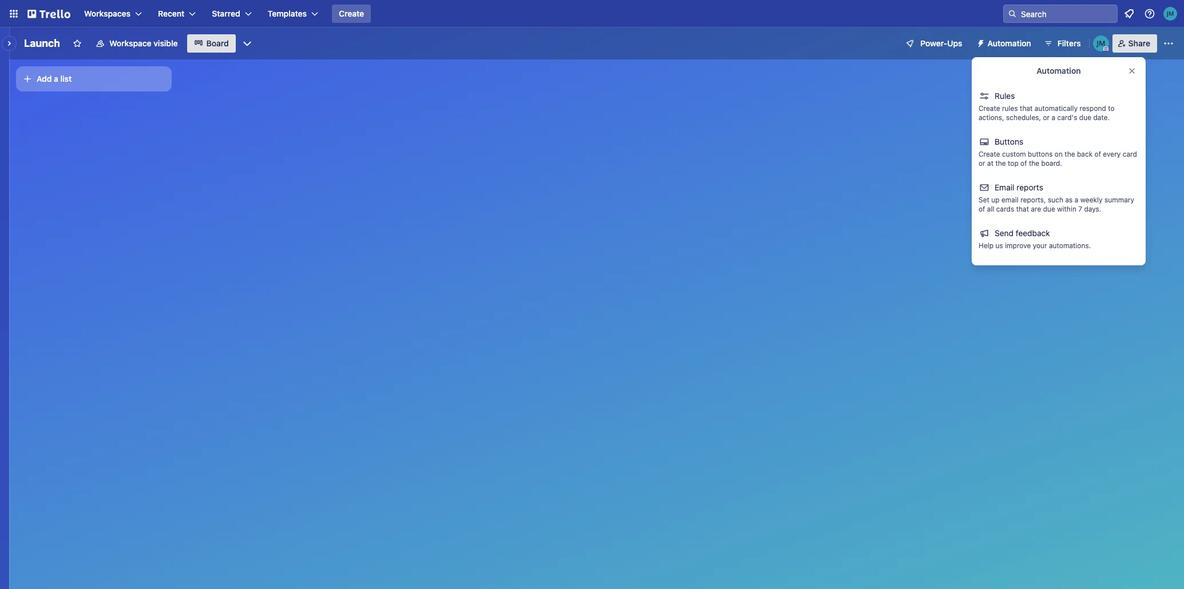 Task type: describe. For each thing, give the bounding box(es) containing it.
recent button
[[151, 5, 203, 23]]

this member is an admin of this board. image
[[1103, 46, 1108, 52]]

create custom buttons on the back of every card or at the top of the board.
[[979, 150, 1137, 168]]

0 horizontal spatial the
[[995, 159, 1006, 168]]

visible
[[154, 38, 178, 48]]

starred
[[212, 9, 240, 18]]

board link
[[187, 34, 236, 53]]

1 horizontal spatial automation
[[1037, 66, 1081, 76]]

days.
[[1084, 205, 1101, 213]]

automations.
[[1049, 241, 1091, 250]]

board.
[[1041, 159, 1062, 168]]

jeremy miller (jeremymiller198) image
[[1093, 35, 1109, 52]]

filters
[[1057, 38, 1081, 48]]

rules
[[995, 91, 1015, 101]]

ups
[[947, 38, 962, 48]]

email reports
[[995, 183, 1043, 192]]

all
[[987, 205, 994, 213]]

workspace visible
[[109, 38, 178, 48]]

2 horizontal spatial the
[[1065, 150, 1075, 159]]

templates button
[[261, 5, 325, 23]]

create for create rules that automatically respond to actions, schedules, or a card's due date.
[[979, 104, 1000, 113]]

on
[[1055, 150, 1063, 159]]

starred button
[[205, 5, 258, 23]]

or inside create rules that automatically respond to actions, schedules, or a card's due date.
[[1043, 113, 1050, 122]]

send feedback
[[995, 228, 1050, 238]]

email
[[995, 183, 1014, 192]]

reports
[[1017, 183, 1043, 192]]

rules
[[1002, 104, 1018, 113]]

switch to… image
[[8, 8, 19, 19]]

within
[[1057, 205, 1076, 213]]

filters button
[[1040, 34, 1084, 53]]

help us improve your automations.
[[979, 241, 1091, 250]]

improve
[[1005, 241, 1031, 250]]

star or unstar board image
[[73, 39, 82, 48]]

templates
[[268, 9, 307, 18]]

power-
[[920, 38, 947, 48]]

your
[[1033, 241, 1047, 250]]

back to home image
[[27, 5, 70, 23]]

sm image
[[971, 34, 987, 50]]

automation button
[[971, 34, 1038, 53]]

reports,
[[1020, 196, 1046, 204]]

Board name text field
[[18, 34, 66, 53]]

as
[[1065, 196, 1073, 204]]

automatically
[[1035, 104, 1078, 113]]

Search field
[[1017, 5, 1117, 22]]

send
[[995, 228, 1014, 238]]

card's
[[1057, 113, 1077, 122]]

a inside create rules that automatically respond to actions, schedules, or a card's due date.
[[1052, 113, 1055, 122]]

jeremy miller (jeremymiller198) image
[[1163, 7, 1177, 21]]

email
[[1001, 196, 1019, 204]]

create button
[[332, 5, 371, 23]]

set
[[979, 196, 989, 204]]

0 notifications image
[[1122, 7, 1136, 21]]

that inside set up email reports, such as a weekly summary of all cards that are due within 7 days.
[[1016, 205, 1029, 213]]

that inside create rules that automatically respond to actions, schedules, or a card's due date.
[[1020, 104, 1033, 113]]

create rules that automatically respond to actions, schedules, or a card's due date.
[[979, 104, 1115, 122]]

close popover image
[[1127, 66, 1137, 76]]

or inside create custom buttons on the back of every card or at the top of the board.
[[979, 159, 985, 168]]

a inside add a list button
[[54, 74, 58, 84]]

customize views image
[[241, 38, 253, 49]]

respond
[[1080, 104, 1106, 113]]

add
[[37, 74, 52, 84]]

workspaces button
[[77, 5, 149, 23]]

set up email reports, such as a weekly summary of all cards that are due within 7 days.
[[979, 196, 1134, 213]]

automation inside button
[[987, 38, 1031, 48]]



Task type: locate. For each thing, give the bounding box(es) containing it.
1 vertical spatial or
[[979, 159, 985, 168]]

workspace visible button
[[89, 34, 185, 53]]

help
[[979, 241, 994, 250]]

0 vertical spatial automation
[[987, 38, 1031, 48]]

search image
[[1008, 9, 1017, 18]]

schedules,
[[1006, 113, 1041, 122]]

due down such
[[1043, 205, 1055, 213]]

or left at
[[979, 159, 985, 168]]

such
[[1048, 196, 1063, 204]]

0 vertical spatial or
[[1043, 113, 1050, 122]]

board
[[206, 38, 229, 48]]

1 horizontal spatial of
[[1020, 159, 1027, 168]]

1 horizontal spatial a
[[1052, 113, 1055, 122]]

buttons
[[995, 137, 1023, 147]]

actions,
[[979, 113, 1004, 122]]

recent
[[158, 9, 184, 18]]

due inside set up email reports, such as a weekly summary of all cards that are due within 7 days.
[[1043, 205, 1055, 213]]

add a list
[[37, 74, 72, 84]]

buttons
[[1028, 150, 1053, 159]]

due
[[1079, 113, 1091, 122], [1043, 205, 1055, 213]]

2 vertical spatial create
[[979, 150, 1000, 159]]

custom
[[1002, 150, 1026, 159]]

power-ups button
[[897, 34, 969, 53]]

us
[[995, 241, 1003, 250]]

1 vertical spatial automation
[[1037, 66, 1081, 76]]

1 vertical spatial a
[[1052, 113, 1055, 122]]

create for create custom buttons on the back of every card or at the top of the board.
[[979, 150, 1000, 159]]

a right as
[[1075, 196, 1078, 204]]

due inside create rules that automatically respond to actions, schedules, or a card's due date.
[[1079, 113, 1091, 122]]

a inside set up email reports, such as a weekly summary of all cards that are due within 7 days.
[[1075, 196, 1078, 204]]

list
[[60, 74, 72, 84]]

create inside create custom buttons on the back of every card or at the top of the board.
[[979, 150, 1000, 159]]

back
[[1077, 150, 1093, 159]]

0 vertical spatial of
[[1094, 150, 1101, 159]]

power-ups
[[920, 38, 962, 48]]

are
[[1031, 205, 1041, 213]]

0 vertical spatial due
[[1079, 113, 1091, 122]]

1 horizontal spatial due
[[1079, 113, 1091, 122]]

0 horizontal spatial due
[[1043, 205, 1055, 213]]

of
[[1094, 150, 1101, 159], [1020, 159, 1027, 168], [979, 205, 985, 213]]

automation down "search" image in the top of the page
[[987, 38, 1031, 48]]

0 horizontal spatial of
[[979, 205, 985, 213]]

every
[[1103, 150, 1121, 159]]

a
[[54, 74, 58, 84], [1052, 113, 1055, 122], [1075, 196, 1078, 204]]

show menu image
[[1163, 38, 1174, 49]]

0 horizontal spatial automation
[[987, 38, 1031, 48]]

summary
[[1104, 196, 1134, 204]]

card
[[1123, 150, 1137, 159]]

create inside button
[[339, 9, 364, 18]]

share button
[[1112, 34, 1157, 53]]

1 horizontal spatial or
[[1043, 113, 1050, 122]]

launch
[[24, 37, 60, 49]]

a down 'automatically'
[[1052, 113, 1055, 122]]

or down 'automatically'
[[1043, 113, 1050, 122]]

1 vertical spatial of
[[1020, 159, 1027, 168]]

0 horizontal spatial or
[[979, 159, 985, 168]]

2 horizontal spatial of
[[1094, 150, 1101, 159]]

create inside create rules that automatically respond to actions, schedules, or a card's due date.
[[979, 104, 1000, 113]]

the right on
[[1065, 150, 1075, 159]]

that
[[1020, 104, 1033, 113], [1016, 205, 1029, 213]]

at
[[987, 159, 993, 168]]

0 vertical spatial create
[[339, 9, 364, 18]]

or
[[1043, 113, 1050, 122], [979, 159, 985, 168]]

the
[[1065, 150, 1075, 159], [995, 159, 1006, 168], [1029, 159, 1039, 168]]

automation down filters button
[[1037, 66, 1081, 76]]

of left all
[[979, 205, 985, 213]]

top
[[1008, 159, 1018, 168]]

the right at
[[995, 159, 1006, 168]]

2 vertical spatial of
[[979, 205, 985, 213]]

weekly
[[1080, 196, 1103, 204]]

1 vertical spatial that
[[1016, 205, 1029, 213]]

that left are
[[1016, 205, 1029, 213]]

add a list button
[[16, 66, 172, 92]]

2 vertical spatial a
[[1075, 196, 1078, 204]]

up
[[991, 196, 1000, 204]]

feedback
[[1016, 228, 1050, 238]]

primary element
[[0, 0, 1184, 27]]

share
[[1128, 38, 1150, 48]]

a left list
[[54, 74, 58, 84]]

that up the schedules,
[[1020, 104, 1033, 113]]

due down respond
[[1079, 113, 1091, 122]]

2 horizontal spatial a
[[1075, 196, 1078, 204]]

workspace
[[109, 38, 151, 48]]

cards
[[996, 205, 1014, 213]]

0 horizontal spatial a
[[54, 74, 58, 84]]

create for create
[[339, 9, 364, 18]]

of right back
[[1094, 150, 1101, 159]]

0 vertical spatial that
[[1020, 104, 1033, 113]]

date.
[[1093, 113, 1110, 122]]

open information menu image
[[1144, 8, 1155, 19]]

7
[[1078, 205, 1082, 213]]

automation
[[987, 38, 1031, 48], [1037, 66, 1081, 76]]

of right top
[[1020, 159, 1027, 168]]

1 vertical spatial create
[[979, 104, 1000, 113]]

1 horizontal spatial the
[[1029, 159, 1039, 168]]

of inside set up email reports, such as a weekly summary of all cards that are due within 7 days.
[[979, 205, 985, 213]]

0 vertical spatial a
[[54, 74, 58, 84]]

1 vertical spatial due
[[1043, 205, 1055, 213]]

the down buttons
[[1029, 159, 1039, 168]]

to
[[1108, 104, 1115, 113]]

workspaces
[[84, 9, 131, 18]]

create
[[339, 9, 364, 18], [979, 104, 1000, 113], [979, 150, 1000, 159]]



Task type: vqa. For each thing, say whether or not it's contained in the screenshot.
STATUS
no



